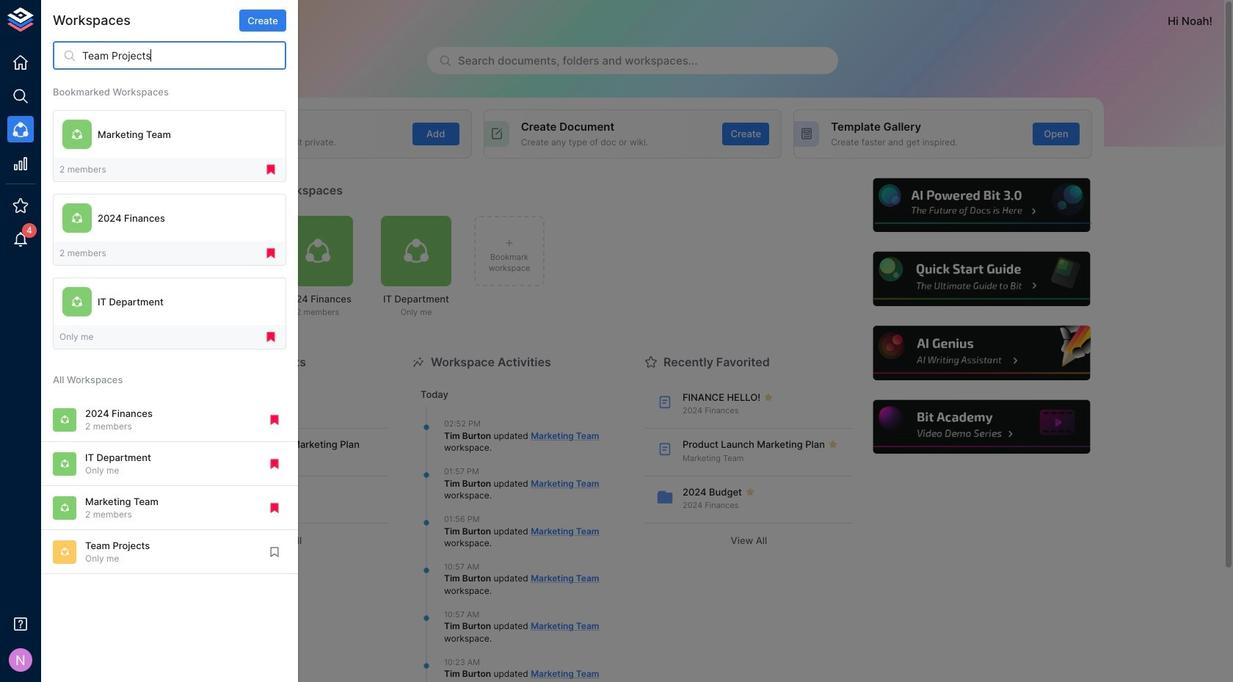 Task type: describe. For each thing, give the bounding box(es) containing it.
1 help image from the top
[[872, 176, 1093, 234]]

3 help image from the top
[[872, 324, 1093, 382]]

2 help image from the top
[[872, 250, 1093, 308]]

bookmark image
[[268, 546, 281, 559]]

Search Workspaces... text field
[[82, 41, 286, 70]]



Task type: locate. For each thing, give the bounding box(es) containing it.
help image
[[872, 176, 1093, 234], [872, 250, 1093, 308], [872, 324, 1093, 382], [872, 398, 1093, 456]]

remove bookmark image
[[264, 163, 278, 176], [264, 331, 278, 344], [268, 413, 281, 427], [268, 457, 281, 471]]

remove bookmark image
[[264, 247, 278, 260], [268, 502, 281, 515]]

0 vertical spatial remove bookmark image
[[264, 247, 278, 260]]

4 help image from the top
[[872, 398, 1093, 456]]

1 vertical spatial remove bookmark image
[[268, 502, 281, 515]]



